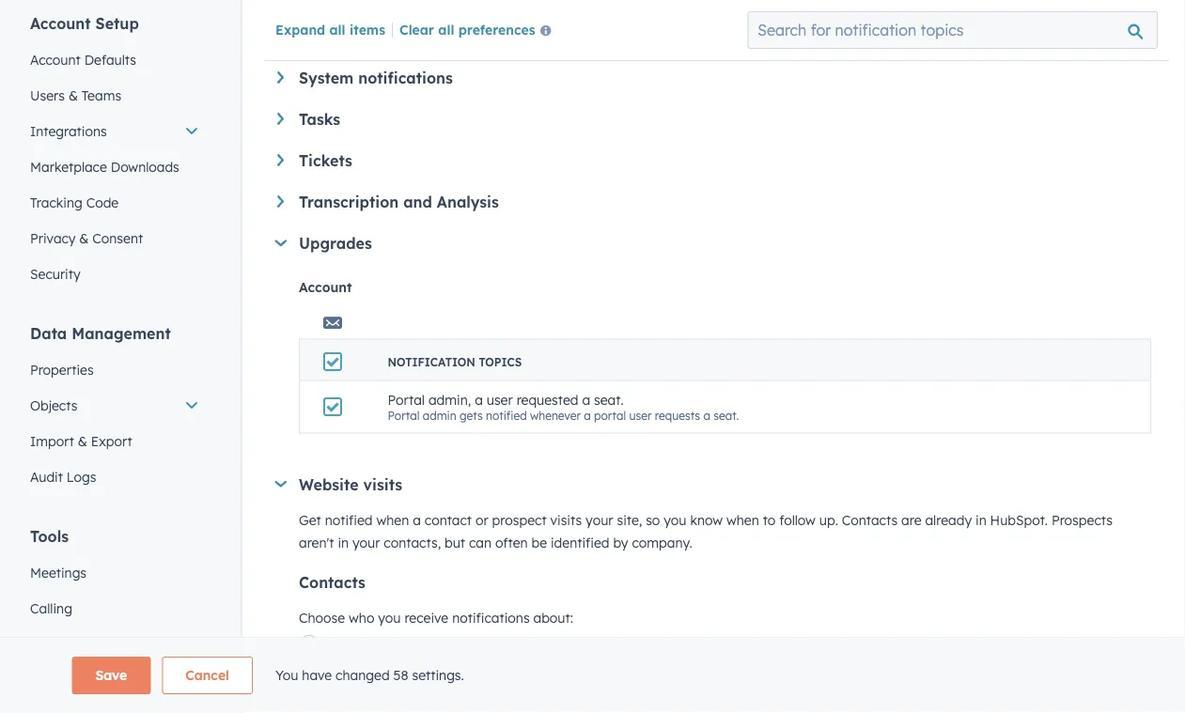 Task type: vqa. For each thing, say whether or not it's contained in the screenshot.
Users & Teams
yes



Task type: describe. For each thing, give the bounding box(es) containing it.
expand
[[276, 21, 326, 37]]

receive
[[405, 610, 449, 626]]

notified inside get notified when a contact or prospect visits your site, so you know when to follow up. contacts are already in hubspot. prospects aren't in your contacts, but can often be identified by company.
[[325, 512, 373, 528]]

expand all items button
[[276, 21, 386, 37]]

view
[[457, 636, 489, 655]]

to
[[763, 512, 776, 528]]

code
[[86, 195, 119, 211]]

1 horizontal spatial seat.
[[714, 408, 739, 422]]

downloads
[[111, 159, 179, 175]]

1 horizontal spatial your
[[586, 512, 614, 528]]

choose
[[299, 610, 345, 626]]

& for teams
[[69, 87, 78, 104]]

setup
[[95, 14, 139, 33]]

who
[[349, 610, 375, 626]]

you right who
[[378, 610, 401, 626]]

requested
[[517, 392, 579, 408]]

tracking code
[[30, 195, 119, 211]]

export
[[91, 434, 132, 450]]

& for consent
[[79, 230, 89, 247]]

contacts you own
[[329, 666, 456, 685]]

hubspot.
[[991, 512, 1049, 528]]

account for account setup
[[30, 14, 91, 33]]

prospects
[[1052, 512, 1113, 528]]

audit logs link
[[19, 460, 211, 496]]

can inside get notified when a contact or prospect visits your site, so you know when to follow up. contacts are already in hubspot. prospects aren't in your contacts, but can often be identified by company.
[[469, 535, 492, 551]]

audit
[[30, 469, 63, 486]]

gets
[[460, 408, 483, 422]]

preferences
[[459, 21, 536, 37]]

0 vertical spatial notifications
[[358, 69, 453, 87]]

data
[[30, 324, 67, 343]]

calling link
[[19, 591, 211, 627]]

defaults
[[84, 52, 136, 68]]

tickets button
[[277, 151, 1152, 170]]

tracking code link
[[19, 185, 211, 221]]

get
[[299, 512, 321, 528]]

all for clear
[[438, 21, 455, 37]]

portal
[[594, 408, 626, 422]]

but
[[445, 535, 466, 551]]

upgrades button
[[274, 234, 1152, 253]]

data management element
[[19, 323, 211, 496]]

transcription
[[299, 193, 399, 212]]

portal admin, a user requested a seat. portal admin gets notified whenever a portal user requests a seat.
[[388, 392, 739, 422]]

are
[[902, 512, 922, 528]]

expand all items
[[276, 21, 386, 37]]

you have changed 58 settings.
[[275, 668, 464, 684]]

Search for notification topics search field
[[748, 11, 1159, 49]]

security link
[[19, 257, 211, 292]]

audit logs
[[30, 469, 96, 486]]

by
[[614, 535, 629, 551]]

caret image for upgrades
[[275, 240, 287, 247]]

tickets
[[299, 151, 352, 170]]

aren't
[[299, 535, 334, 551]]

import & export link
[[19, 424, 211, 460]]

system notifications
[[299, 69, 453, 87]]

privacy
[[30, 230, 76, 247]]

users & teams
[[30, 87, 121, 104]]

tracking
[[30, 195, 83, 211]]

already
[[926, 512, 972, 528]]

know
[[691, 512, 723, 528]]

prospect
[[492, 512, 547, 528]]

management
[[72, 324, 171, 343]]

items
[[350, 21, 386, 37]]

clear all preferences button
[[400, 20, 559, 42]]

follow
[[780, 512, 816, 528]]

contact
[[425, 512, 472, 528]]

marketplace downloads
[[30, 159, 179, 175]]

integrations button
[[19, 114, 211, 150]]

58
[[394, 668, 409, 684]]

tools element
[[19, 527, 211, 714]]

account for account defaults
[[30, 52, 81, 68]]

so
[[646, 512, 660, 528]]

or
[[476, 512, 489, 528]]

properties
[[30, 362, 94, 378]]

0 horizontal spatial seat.
[[594, 392, 624, 408]]

cancel
[[186, 668, 229, 684]]

website visits button
[[274, 475, 1152, 494]]

account defaults
[[30, 52, 136, 68]]

contacts for contacts you can view
[[329, 636, 393, 655]]

0 horizontal spatial visits
[[363, 475, 403, 494]]

account defaults link
[[19, 42, 211, 78]]

clear
[[400, 21, 434, 37]]

& for export
[[78, 434, 87, 450]]

you inside get notified when a contact or prospect visits your site, so you know when to follow up. contacts are already in hubspot. prospects aren't in your contacts, but can often be identified by company.
[[664, 512, 687, 528]]

admin
[[423, 408, 457, 422]]

privacy & consent
[[30, 230, 143, 247]]



Task type: locate. For each thing, give the bounding box(es) containing it.
1 vertical spatial visits
[[551, 512, 582, 528]]

caret image inside system notifications dropdown button
[[277, 71, 284, 84]]

all
[[330, 21, 346, 37], [438, 21, 455, 37]]

be
[[532, 535, 547, 551]]

caret image left upgrades
[[275, 240, 287, 247]]

a
[[475, 392, 483, 408], [582, 392, 591, 408], [584, 408, 591, 422], [704, 408, 711, 422], [413, 512, 421, 528]]

account
[[30, 14, 91, 33], [30, 52, 81, 68], [299, 279, 352, 296]]

when up contacts,
[[377, 512, 409, 528]]

you up 58
[[397, 636, 423, 655]]

caret image left tickets
[[277, 154, 284, 166]]

can down or
[[469, 535, 492, 551]]

notifications up view
[[452, 610, 530, 626]]

& right users
[[69, 87, 78, 104]]

portal
[[388, 392, 425, 408], [388, 408, 420, 422]]

1 horizontal spatial user
[[630, 408, 652, 422]]

0 vertical spatial in
[[976, 512, 987, 528]]

privacy & consent link
[[19, 221, 211, 257]]

contacts down who
[[329, 636, 393, 655]]

0 horizontal spatial user
[[487, 392, 513, 408]]

notifications down clear
[[358, 69, 453, 87]]

2 when from the left
[[727, 512, 760, 528]]

& inside data management element
[[78, 434, 87, 450]]

contacts inside get notified when a contact or prospect visits your site, so you know when to follow up. contacts are already in hubspot. prospects aren't in your contacts, but can often be identified by company.
[[842, 512, 898, 528]]

1 vertical spatial notifications
[[452, 610, 530, 626]]

account down upgrades
[[299, 279, 352, 296]]

save
[[95, 668, 127, 684]]

objects
[[30, 398, 77, 414]]

caret image inside "transcription and analysis" dropdown button
[[277, 196, 284, 208]]

caret image for transcription and analysis
[[277, 196, 284, 208]]

0 horizontal spatial all
[[330, 21, 346, 37]]

analysis
[[437, 193, 499, 212]]

notified right gets
[[486, 408, 527, 422]]

contacts for contacts you own
[[329, 666, 393, 685]]

all for expand
[[330, 21, 346, 37]]

contacts up choose
[[299, 573, 366, 592]]

notified down website visits
[[325, 512, 373, 528]]

account up account defaults
[[30, 14, 91, 33]]

1 horizontal spatial all
[[438, 21, 455, 37]]

import & export
[[30, 434, 132, 450]]

in
[[976, 512, 987, 528], [338, 535, 349, 551]]

&
[[69, 87, 78, 104], [79, 230, 89, 247], [78, 434, 87, 450]]

caret image left website
[[275, 481, 287, 488]]

0 horizontal spatial your
[[353, 535, 380, 551]]

2 all from the left
[[438, 21, 455, 37]]

can
[[469, 535, 492, 551], [427, 636, 453, 655]]

0 vertical spatial can
[[469, 535, 492, 551]]

1 portal from the top
[[388, 392, 425, 408]]

logs
[[67, 469, 96, 486]]

1 horizontal spatial when
[[727, 512, 760, 528]]

1 horizontal spatial can
[[469, 535, 492, 551]]

notification topics
[[388, 355, 522, 369]]

topics
[[479, 355, 522, 369]]

caret image left transcription on the top of the page
[[277, 196, 284, 208]]

0 horizontal spatial when
[[377, 512, 409, 528]]

you
[[275, 668, 299, 684]]

identified
[[551, 535, 610, 551]]

caret image left tasks
[[277, 113, 284, 125]]

seat. right whenever
[[594, 392, 624, 408]]

0 vertical spatial &
[[69, 87, 78, 104]]

0 vertical spatial visits
[[363, 475, 403, 494]]

caret image for tasks
[[277, 113, 284, 125]]

1 vertical spatial account
[[30, 52, 81, 68]]

integrations
[[30, 123, 107, 140]]

get notified when a contact or prospect visits your site, so you know when to follow up. contacts are already in hubspot. prospects aren't in your contacts, but can often be identified by company.
[[299, 512, 1113, 551]]

website visits
[[299, 475, 403, 494]]

account setup element
[[19, 13, 211, 292]]

2 vertical spatial account
[[299, 279, 352, 296]]

1 vertical spatial your
[[353, 535, 380, 551]]

1 all from the left
[[330, 21, 346, 37]]

1 vertical spatial &
[[79, 230, 89, 247]]

contacts you can view
[[329, 636, 489, 655]]

visits right website
[[363, 475, 403, 494]]

contacts right up.
[[842, 512, 898, 528]]

2 portal from the top
[[388, 408, 420, 422]]

objects button
[[19, 388, 211, 424]]

settings.
[[412, 668, 464, 684]]

caret image inside tasks dropdown button
[[277, 113, 284, 125]]

1 when from the left
[[377, 512, 409, 528]]

contacts,
[[384, 535, 441, 551]]

0 horizontal spatial in
[[338, 535, 349, 551]]

notifications
[[358, 69, 453, 87], [452, 610, 530, 626]]

security
[[30, 266, 81, 283]]

meetings
[[30, 565, 87, 582]]

portal left admin,
[[388, 392, 425, 408]]

tasks
[[299, 110, 341, 129]]

caret image for system notifications
[[277, 71, 284, 84]]

your left contacts,
[[353, 535, 380, 551]]

tools
[[30, 528, 69, 546]]

cancel button
[[162, 657, 253, 695]]

portal left admin
[[388, 408, 420, 422]]

account up users
[[30, 52, 81, 68]]

up.
[[820, 512, 839, 528]]

teams
[[82, 87, 121, 104]]

1 vertical spatial in
[[338, 535, 349, 551]]

users
[[30, 87, 65, 104]]

a inside get notified when a contact or prospect visits your site, so you know when to follow up. contacts are already in hubspot. prospects aren't in your contacts, but can often be identified by company.
[[413, 512, 421, 528]]

notified
[[486, 408, 527, 422], [325, 512, 373, 528]]

notified inside portal admin, a user requested a seat. portal admin gets notified whenever a portal user requests a seat.
[[486, 408, 527, 422]]

caret image left system
[[277, 71, 284, 84]]

about:
[[534, 610, 574, 626]]

company.
[[632, 535, 693, 551]]

site,
[[617, 512, 642, 528]]

you right so
[[664, 512, 687, 528]]

seat.
[[594, 392, 624, 408], [714, 408, 739, 422]]

all right clear
[[438, 21, 455, 37]]

upgrades
[[299, 234, 372, 253]]

& right 'privacy'
[[79, 230, 89, 247]]

0 horizontal spatial notified
[[325, 512, 373, 528]]

in right already
[[976, 512, 987, 528]]

system notifications button
[[277, 69, 1152, 87]]

1 horizontal spatial notified
[[486, 408, 527, 422]]

1 vertical spatial notified
[[325, 512, 373, 528]]

requests
[[655, 408, 701, 422]]

can down choose who you receive notifications about:
[[427, 636, 453, 655]]

0 vertical spatial notified
[[486, 408, 527, 422]]

transcription and analysis
[[299, 193, 499, 212]]

account setup
[[30, 14, 139, 33]]

meetings link
[[19, 556, 211, 591]]

import
[[30, 434, 74, 450]]

tasks button
[[277, 110, 1152, 129]]

caret image for tickets
[[277, 154, 284, 166]]

caret image
[[277, 71, 284, 84], [277, 113, 284, 125], [277, 154, 284, 166], [277, 196, 284, 208], [275, 240, 287, 247], [275, 481, 287, 488]]

0 vertical spatial your
[[586, 512, 614, 528]]

admin,
[[429, 392, 471, 408]]

all left items
[[330, 21, 346, 37]]

caret image inside tickets dropdown button
[[277, 154, 284, 166]]

contacts left 58
[[329, 666, 393, 685]]

when left to
[[727, 512, 760, 528]]

caret image inside website visits dropdown button
[[275, 481, 287, 488]]

1 horizontal spatial visits
[[551, 512, 582, 528]]

your
[[586, 512, 614, 528], [353, 535, 380, 551]]

caret image for website visits
[[275, 481, 287, 488]]

contacts for contacts
[[299, 573, 366, 592]]

visits inside get notified when a contact or prospect visits your site, so you know when to follow up. contacts are already in hubspot. prospects aren't in your contacts, but can often be identified by company.
[[551, 512, 582, 528]]

in right the aren't
[[338, 535, 349, 551]]

transcription and analysis button
[[277, 193, 1152, 212]]

system
[[299, 69, 354, 87]]

users & teams link
[[19, 78, 211, 114]]

1 horizontal spatial in
[[976, 512, 987, 528]]

1 vertical spatial can
[[427, 636, 453, 655]]

0 vertical spatial account
[[30, 14, 91, 33]]

you
[[664, 512, 687, 528], [378, 610, 401, 626], [397, 636, 423, 655], [397, 666, 423, 685]]

2 vertical spatial &
[[78, 434, 87, 450]]

save button
[[72, 657, 151, 695]]

data management
[[30, 324, 171, 343]]

consent
[[92, 230, 143, 247]]

all inside clear all preferences button
[[438, 21, 455, 37]]

properties link
[[19, 353, 211, 388]]

seat. right requests on the right
[[714, 408, 739, 422]]

clear all preferences
[[400, 21, 536, 37]]

calling
[[30, 601, 72, 617]]

user right the portal
[[630, 408, 652, 422]]

& left 'export'
[[78, 434, 87, 450]]

user
[[487, 392, 513, 408], [630, 408, 652, 422]]

user right gets
[[487, 392, 513, 408]]

contacts
[[842, 512, 898, 528], [299, 573, 366, 592], [329, 636, 393, 655], [329, 666, 393, 685]]

your up the identified on the bottom
[[586, 512, 614, 528]]

visits up the identified on the bottom
[[551, 512, 582, 528]]

website
[[299, 475, 359, 494]]

you down contacts you can view
[[397, 666, 423, 685]]

caret image inside upgrades dropdown button
[[275, 240, 287, 247]]

when
[[377, 512, 409, 528], [727, 512, 760, 528]]

0 horizontal spatial can
[[427, 636, 453, 655]]



